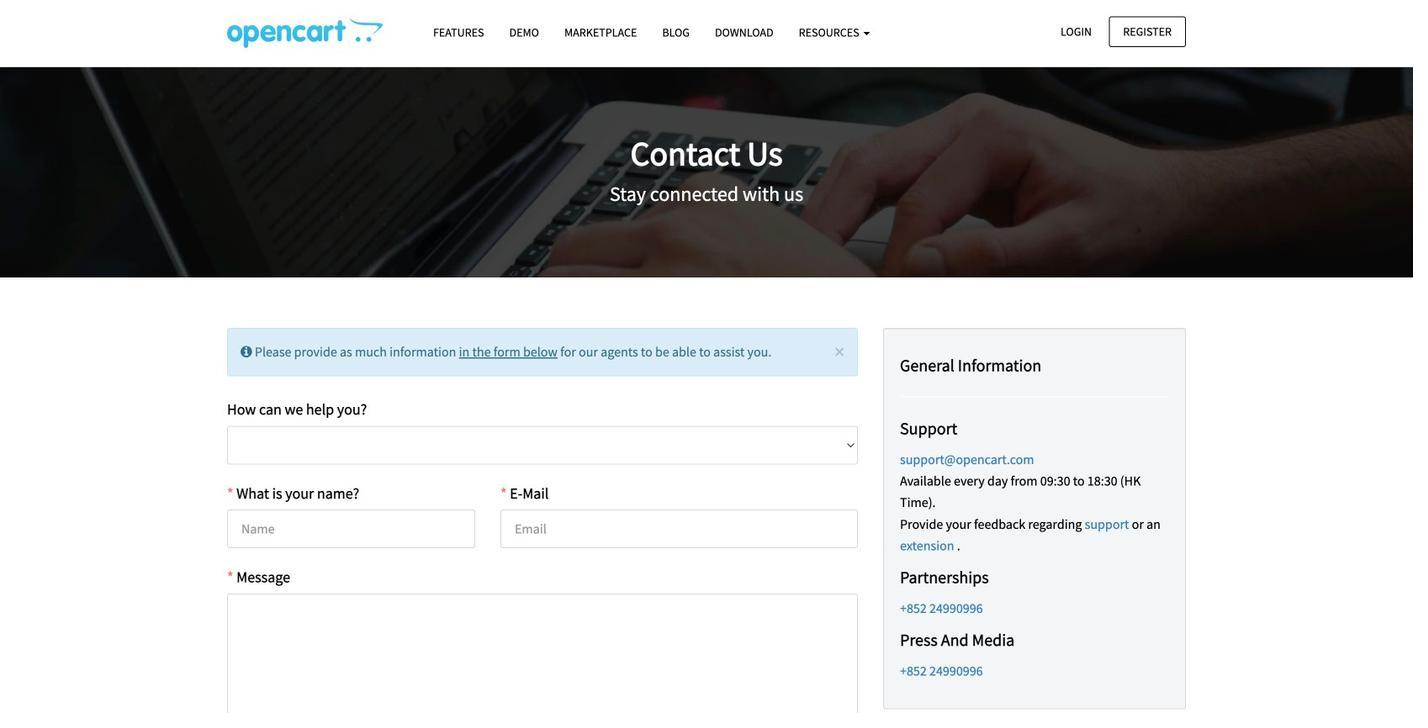 Task type: describe. For each thing, give the bounding box(es) containing it.
info circle image
[[241, 345, 252, 359]]



Task type: vqa. For each thing, say whether or not it's contained in the screenshot.
shipping, payments and reports
no



Task type: locate. For each thing, give the bounding box(es) containing it.
Email text field
[[501, 510, 858, 549]]

None text field
[[227, 594, 858, 714]]

opencart - contact image
[[227, 18, 383, 48]]

Name text field
[[227, 510, 475, 549]]



